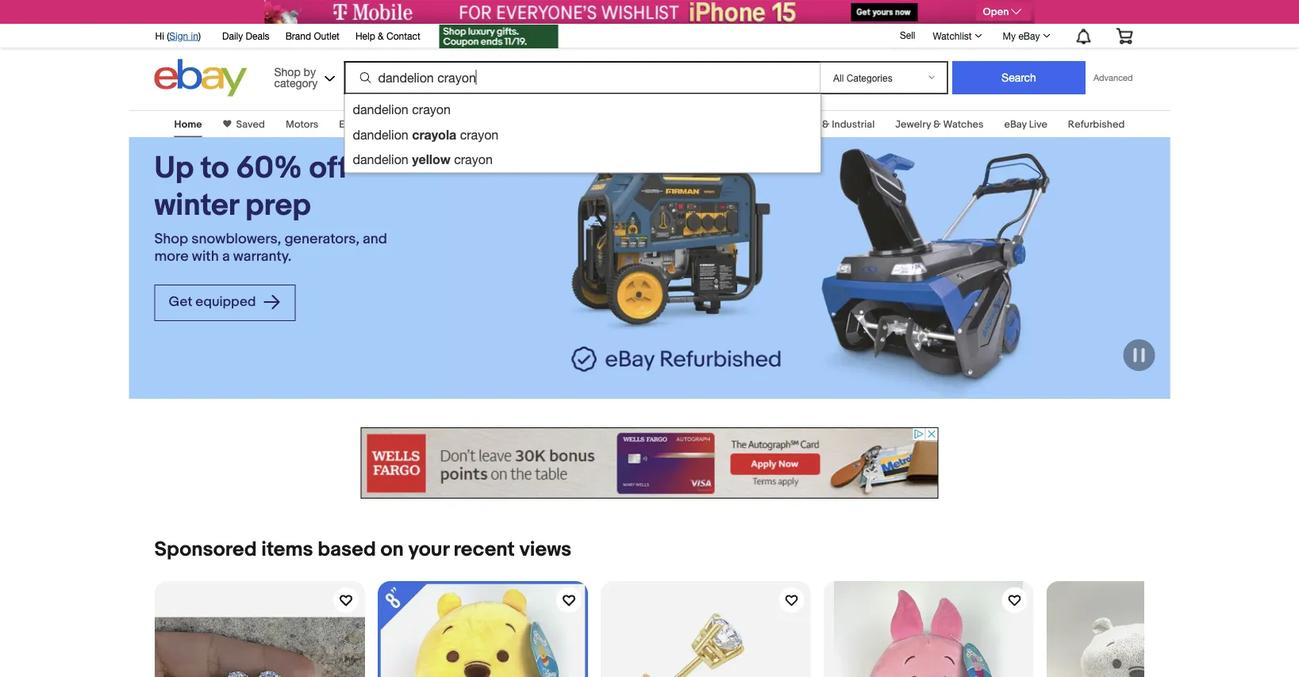 Task type: locate. For each thing, give the bounding box(es) containing it.
crayon right yellow
[[454, 152, 493, 167]]

0 horizontal spatial shop
[[154, 231, 188, 248]]

ebay live
[[1005, 118, 1048, 131]]

sign in link
[[169, 30, 198, 41]]

home left garden
[[490, 118, 518, 131]]

your
[[408, 538, 449, 562]]

1 horizontal spatial shop
[[274, 65, 301, 78]]

watches
[[943, 118, 984, 131]]

banner
[[146, 20, 1145, 173]]

dandelion up the electronics link
[[353, 102, 409, 117]]

advertisement region
[[265, 0, 1035, 24], [361, 428, 939, 499]]

dandelion down the electronics link
[[353, 152, 409, 167]]

1 vertical spatial advertisement region
[[361, 428, 939, 499]]

dandelion inside dandelion yellow crayon
[[353, 152, 409, 167]]

dandelion inside dandelion crayola crayon
[[353, 127, 409, 142]]

shop left the by
[[274, 65, 301, 78]]

dandelion for yellow
[[353, 152, 409, 167]]

deals
[[246, 30, 270, 41]]

list box
[[344, 94, 822, 173]]

contact
[[387, 30, 420, 41]]

3 dandelion from the top
[[353, 152, 409, 167]]

advertisement region inside "up to 60% off winter prep" main content
[[361, 428, 939, 499]]

up to 60% off winter prep shop snowblowers, generators, and more with a warranty.
[[154, 150, 387, 266]]

& for home
[[520, 118, 528, 131]]

crayon inside dandelion yellow crayon
[[454, 152, 493, 167]]

open
[[983, 6, 1009, 18]]

yellow
[[412, 152, 451, 167]]

0 vertical spatial shop
[[274, 65, 301, 78]]

0 vertical spatial dandelion
[[353, 102, 409, 117]]

None submit
[[953, 61, 1086, 94]]

dandelion yellow crayon
[[353, 152, 493, 167]]

collectibles link
[[412, 118, 469, 131]]

1 vertical spatial crayon
[[460, 127, 499, 142]]

ebay
[[1019, 30, 1040, 41], [1005, 118, 1027, 131]]

0 vertical spatial ebay
[[1019, 30, 1040, 41]]

2 vertical spatial crayon
[[454, 152, 493, 167]]

1 horizontal spatial home
[[490, 118, 518, 131]]

)
[[198, 30, 201, 41]]

2 home from the left
[[490, 118, 518, 131]]

shop by category button
[[267, 59, 339, 93]]

crayon inside dandelion crayola crayon
[[460, 127, 499, 142]]

none submit inside banner
[[953, 61, 1086, 94]]

snowblowers,
[[192, 231, 281, 248]]

& right jewelry
[[934, 118, 941, 131]]

1 vertical spatial dandelion
[[353, 127, 409, 142]]

brand outlet
[[285, 30, 340, 41]]

& right 'help'
[[378, 30, 384, 41]]

sponsored
[[154, 538, 257, 562]]

sell
[[900, 29, 916, 41]]

hi
[[155, 30, 164, 41]]

0 vertical spatial crayon
[[412, 102, 451, 117]]

my
[[1003, 30, 1016, 41]]

& right business
[[822, 118, 830, 131]]

dandelion crayola crayon
[[353, 127, 499, 142]]

sell link
[[893, 29, 923, 41]]

watchlist link
[[924, 26, 990, 45]]

0 horizontal spatial home
[[174, 118, 202, 131]]

my ebay link
[[994, 26, 1058, 45]]

& for help
[[378, 30, 384, 41]]

sponsored items based on your recent views
[[154, 538, 572, 562]]

ebay right my
[[1019, 30, 1040, 41]]

shop
[[274, 65, 301, 78], [154, 231, 188, 248]]

& for business
[[822, 118, 830, 131]]

60%
[[236, 150, 302, 187]]

2 dandelion from the top
[[353, 127, 409, 142]]

live
[[1029, 118, 1048, 131]]

& left garden
[[520, 118, 528, 131]]

crayon up collectibles
[[412, 102, 451, 117]]

shop up "more"
[[154, 231, 188, 248]]

home for home
[[174, 118, 202, 131]]

equipped
[[195, 294, 256, 311]]

business
[[779, 118, 820, 131]]

generators,
[[284, 231, 360, 248]]

business & industrial link
[[779, 118, 875, 131]]

refurbished link
[[1068, 118, 1125, 131]]

crayon for crayola
[[460, 127, 499, 142]]

dandelion
[[353, 102, 409, 117], [353, 127, 409, 142], [353, 152, 409, 167]]

my ebay
[[1003, 30, 1040, 41]]

dandelion down dandelion crayon on the left top
[[353, 127, 409, 142]]

& inside the account navigation
[[378, 30, 384, 41]]

dandelion crayon
[[353, 102, 451, 117]]

2 vertical spatial dandelion
[[353, 152, 409, 167]]

warranty.
[[233, 248, 292, 266]]

dandelion for crayola
[[353, 127, 409, 142]]

daily
[[222, 30, 243, 41]]

up to 60% off winter prep main content
[[0, 101, 1299, 678]]

ebay left live
[[1005, 118, 1027, 131]]

views
[[520, 538, 572, 562]]

home up up
[[174, 118, 202, 131]]

help
[[356, 30, 375, 41]]

1 home from the left
[[174, 118, 202, 131]]

1 vertical spatial shop
[[154, 231, 188, 248]]

crayon for yellow
[[454, 152, 493, 167]]

saved link
[[231, 118, 265, 131]]

home
[[174, 118, 202, 131], [490, 118, 518, 131]]

crayon right crayola
[[460, 127, 499, 142]]

1 vertical spatial ebay
[[1005, 118, 1027, 131]]

advanced
[[1094, 73, 1133, 83]]

&
[[378, 30, 384, 41], [520, 118, 528, 131], [822, 118, 830, 131], [934, 118, 941, 131]]

crayon
[[412, 102, 451, 117], [460, 127, 499, 142], [454, 152, 493, 167]]

jewelry & watches link
[[896, 118, 984, 131]]



Task type: vqa. For each thing, say whether or not it's contained in the screenshot.
A
yes



Task type: describe. For each thing, give the bounding box(es) containing it.
industrial
[[832, 118, 875, 131]]

prep
[[245, 187, 311, 224]]

to
[[201, 150, 229, 187]]

brand
[[285, 30, 311, 41]]

jewelry
[[896, 118, 931, 131]]

up
[[154, 150, 194, 187]]

help & contact link
[[356, 28, 420, 45]]

your shopping cart image
[[1116, 28, 1134, 44]]

motors
[[286, 118, 319, 131]]

home for home & garden
[[490, 118, 518, 131]]

& for jewelry
[[934, 118, 941, 131]]

shop inside up to 60% off winter prep shop snowblowers, generators, and more with a warranty.
[[154, 231, 188, 248]]

daily deals
[[222, 30, 270, 41]]

based
[[318, 538, 376, 562]]

sign
[[169, 30, 188, 41]]

advanced link
[[1086, 62, 1141, 94]]

with
[[192, 248, 219, 266]]

open button
[[977, 3, 1032, 21]]

daily deals link
[[222, 28, 270, 45]]

(
[[167, 30, 169, 41]]

list box containing crayola
[[344, 94, 822, 173]]

garden
[[530, 118, 565, 131]]

electronics
[[339, 118, 391, 131]]

ebay live link
[[1005, 118, 1048, 131]]

hi ( sign in )
[[155, 30, 201, 41]]

outlet
[[314, 30, 340, 41]]

off
[[309, 150, 348, 187]]

refurbished
[[1068, 118, 1125, 131]]

items
[[261, 538, 313, 562]]

motors link
[[286, 118, 319, 131]]

home & garden
[[490, 118, 565, 131]]

electronics link
[[339, 118, 391, 131]]

0 vertical spatial advertisement region
[[265, 0, 1035, 24]]

winter
[[154, 187, 239, 224]]

shop inside shop by category
[[274, 65, 301, 78]]

ebay inside my ebay "link"
[[1019, 30, 1040, 41]]

help & contact
[[356, 30, 420, 41]]

1 dandelion from the top
[[353, 102, 409, 117]]

business & industrial
[[779, 118, 875, 131]]

banner containing crayola
[[146, 20, 1145, 173]]

in
[[191, 30, 198, 41]]

up to 60% off winter prep link
[[154, 150, 418, 224]]

a
[[222, 248, 230, 266]]

and
[[363, 231, 387, 248]]

more
[[154, 248, 189, 266]]

get equipped
[[169, 294, 259, 311]]

brand outlet link
[[285, 28, 340, 45]]

shop by category
[[274, 65, 318, 89]]

by
[[304, 65, 316, 78]]

collectibles
[[412, 118, 469, 131]]

recent
[[454, 538, 515, 562]]

account navigation
[[146, 20, 1145, 50]]

ebay inside "up to 60% off winter prep" main content
[[1005, 118, 1027, 131]]

jewelry & watches
[[896, 118, 984, 131]]

category
[[274, 76, 318, 89]]

saved
[[236, 118, 265, 131]]

Search for anything text field
[[347, 63, 817, 93]]

get
[[169, 294, 192, 311]]

get the coupon image
[[440, 25, 559, 48]]

on
[[381, 538, 404, 562]]

get equipped link
[[154, 285, 296, 321]]

watchlist
[[933, 30, 972, 41]]

crayola
[[412, 127, 457, 142]]



